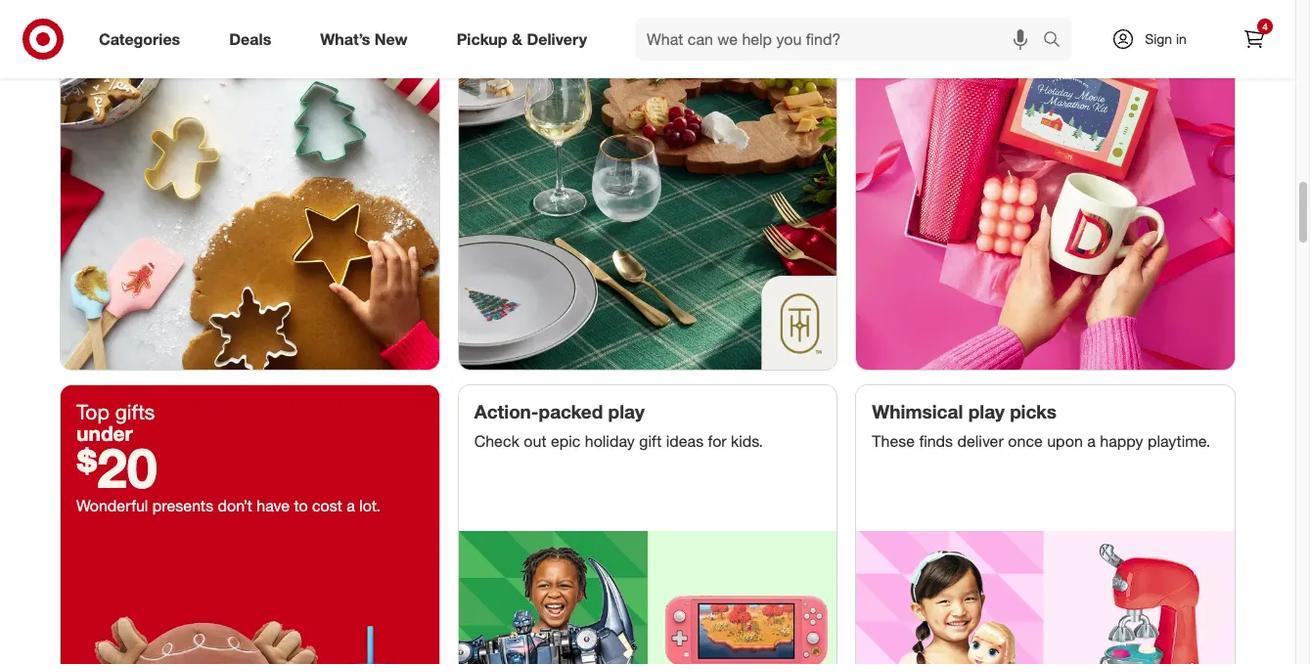 Task type: describe. For each thing, give the bounding box(es) containing it.
sign in link
[[1096, 18, 1218, 61]]

sign in
[[1146, 30, 1187, 47]]

delivery
[[527, 29, 587, 49]]

cost
[[312, 497, 343, 516]]

finds
[[920, 432, 954, 451]]

whimsical play picks these finds deliver once upon a happy playtime.
[[873, 401, 1211, 451]]

action-
[[475, 401, 539, 423]]

$20
[[76, 435, 157, 502]]

search button
[[1035, 18, 1082, 65]]

what's
[[320, 29, 371, 49]]

for
[[708, 432, 727, 451]]

top
[[76, 400, 110, 425]]

search
[[1035, 31, 1082, 50]]

kids.
[[731, 432, 764, 451]]

sign
[[1146, 30, 1173, 47]]

have
[[257, 497, 290, 516]]

action-packed play check out epic holiday gift ideas for kids.
[[475, 401, 764, 451]]

a inside whimsical play picks these finds deliver once upon a happy playtime.
[[1088, 432, 1096, 451]]

pickup & delivery
[[457, 29, 587, 49]]

once
[[1009, 432, 1043, 451]]

playtime.
[[1148, 432, 1211, 451]]

gifts
[[115, 400, 155, 425]]

gift
[[640, 432, 662, 451]]

deals link
[[213, 18, 296, 61]]

happy
[[1101, 432, 1144, 451]]

play inside action-packed play check out epic holiday gift ideas for kids.
[[609, 401, 645, 423]]

epic
[[551, 432, 581, 451]]

deliver
[[958, 432, 1004, 451]]

wonderful presents don't have to cost a lot.
[[76, 497, 381, 516]]



Task type: locate. For each thing, give the bounding box(es) containing it.
play up deliver
[[969, 401, 1005, 423]]

What can we help you find? suggestions appear below search field
[[635, 18, 1049, 61]]

top gifts under
[[76, 400, 155, 447]]

pickup & delivery link
[[440, 18, 612, 61]]

1 vertical spatial a
[[347, 497, 355, 516]]

lot.
[[360, 497, 381, 516]]

new
[[375, 29, 408, 49]]

what's new
[[320, 29, 408, 49]]

holiday
[[585, 432, 635, 451]]

whimsical
[[873, 401, 964, 423]]

check
[[475, 432, 520, 451]]

play inside whimsical play picks these finds deliver once upon a happy playtime.
[[969, 401, 1005, 423]]

out
[[524, 432, 547, 451]]

ideas
[[666, 432, 704, 451]]

under
[[76, 421, 133, 447]]

&
[[512, 29, 523, 49]]

pickup
[[457, 29, 508, 49]]

play
[[609, 401, 645, 423], [969, 401, 1005, 423]]

4
[[1263, 21, 1269, 32]]

0 horizontal spatial a
[[347, 497, 355, 516]]

0 vertical spatial a
[[1088, 432, 1096, 451]]

deals
[[229, 29, 271, 49]]

1 play from the left
[[609, 401, 645, 423]]

don't
[[218, 497, 252, 516]]

categories
[[99, 29, 180, 49]]

categories link
[[82, 18, 205, 61]]

wonderful
[[76, 497, 148, 516]]

4 link
[[1234, 18, 1277, 61]]

in
[[1177, 30, 1187, 47]]

presents
[[153, 497, 214, 516]]

picks
[[1011, 401, 1057, 423]]

packed
[[539, 401, 603, 423]]

a left lot.
[[347, 497, 355, 516]]

to
[[294, 497, 308, 516]]

what's new link
[[304, 18, 432, 61]]

these
[[873, 432, 915, 451]]

1 horizontal spatial play
[[969, 401, 1005, 423]]

play up holiday
[[609, 401, 645, 423]]

a right upon
[[1088, 432, 1096, 451]]

0 horizontal spatial play
[[609, 401, 645, 423]]

2 play from the left
[[969, 401, 1005, 423]]

1 horizontal spatial a
[[1088, 432, 1096, 451]]

a
[[1088, 432, 1096, 451], [347, 497, 355, 516]]

upon
[[1048, 432, 1084, 451]]



Task type: vqa. For each thing, say whether or not it's contained in the screenshot.
"top gifts under"
yes



